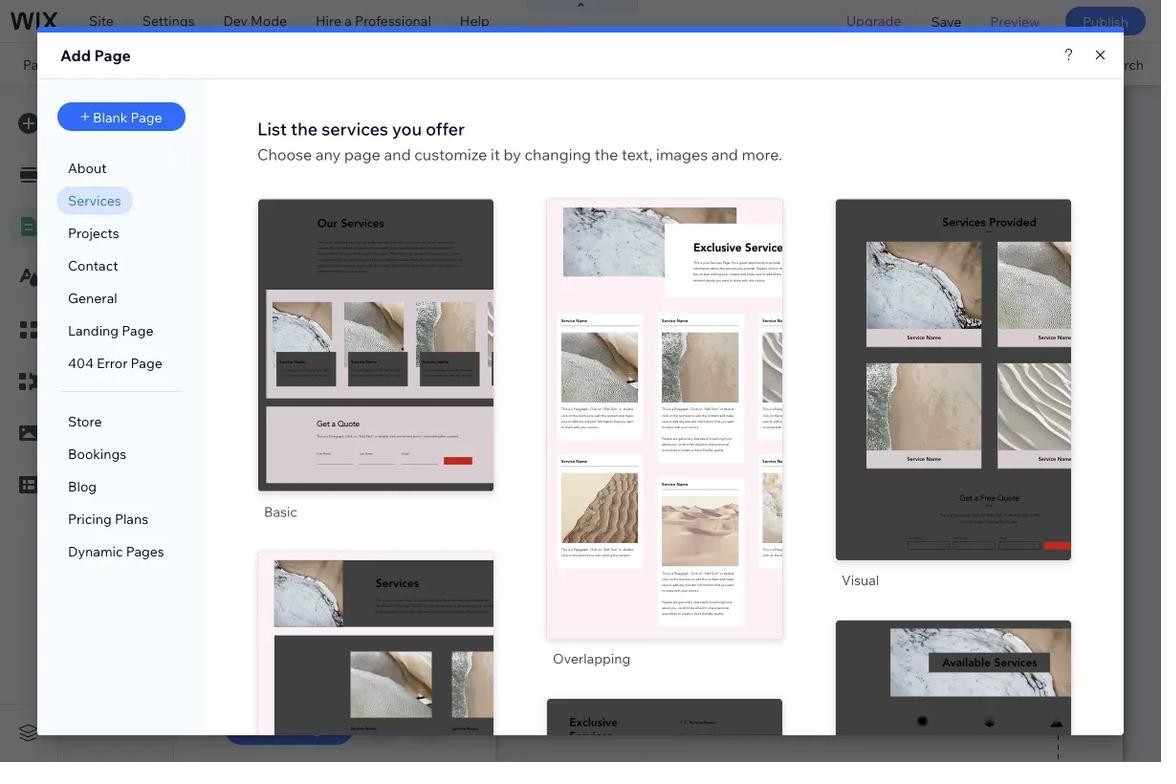 Task type: vqa. For each thing, say whether or not it's contained in the screenshot.
1280 px
no



Task type: describe. For each thing, give the bounding box(es) containing it.
upgrade
[[847, 12, 902, 29]]

customize
[[414, 145, 487, 164]]

save button
[[917, 0, 976, 42]]

site up services
[[81, 155, 106, 172]]

you
[[392, 118, 422, 140]]

preview button for basic
[[320, 351, 432, 386]]

add page button for overlapping
[[607, 379, 723, 413]]

pages for dynamic
[[126, 543, 164, 560]]

error
[[97, 355, 128, 372]]

add page button for visual
[[896, 340, 1011, 374]]

menu left the list
[[193, 104, 234, 123]]

list the services you offer choose any page and customize it by changing the text, images and more.
[[257, 118, 783, 164]]

0 horizontal spatial search results
[[72, 56, 165, 72]]

2 horizontal spatial and
[[711, 145, 738, 164]]

by
[[504, 145, 521, 164]]

dev mode
[[223, 12, 287, 29]]

site down site pages and menu
[[197, 154, 222, 171]]

professional
[[355, 12, 431, 29]]

mode
[[251, 12, 287, 29]]

services
[[68, 192, 121, 209]]

site left settings
[[89, 12, 114, 29]]

projects
[[68, 225, 119, 241]]

0 horizontal spatial search
[[72, 56, 116, 72]]

blog
[[68, 478, 97, 495]]

lightboxes
[[81, 189, 150, 206]]

blank page
[[93, 109, 162, 126]]

preview for visual
[[926, 393, 982, 412]]

blank
[[93, 109, 128, 126]]

preview button for visual
[[898, 386, 1010, 420]]

site up about
[[81, 104, 111, 123]]

changing
[[525, 145, 591, 164]]

menu up lightboxes on the top of page
[[109, 155, 145, 172]]

0 horizontal spatial results
[[119, 56, 165, 72]]

list
[[257, 118, 287, 140]]

preview for overlapping
[[637, 432, 693, 452]]

pricing
[[68, 511, 112, 528]]

hire a professional
[[316, 12, 431, 29]]

site pages and menu
[[81, 104, 234, 123]]

preview for basic
[[348, 359, 404, 378]]

any
[[316, 145, 341, 164]]

add page for basic
[[341, 313, 411, 332]]

1 horizontal spatial the
[[595, 145, 618, 164]]

images
[[656, 145, 708, 164]]



Task type: locate. For each thing, give the bounding box(es) containing it.
add page
[[60, 46, 131, 65], [341, 313, 411, 332], [919, 347, 989, 366], [630, 387, 700, 406], [262, 718, 331, 738]]

preview
[[990, 13, 1040, 29], [348, 359, 404, 378], [926, 393, 982, 412], [637, 432, 693, 452]]

store
[[68, 413, 102, 430]]

settings
[[142, 12, 195, 29]]

1 horizontal spatial and
[[384, 145, 411, 164]]

site menu up lightboxes on the top of page
[[81, 155, 145, 172]]

basic
[[264, 503, 297, 520]]

search results up blank page 'button' on the top left
[[72, 56, 165, 72]]

a
[[345, 12, 352, 29]]

0 horizontal spatial the
[[291, 118, 318, 140]]

it
[[491, 145, 500, 164]]

1 vertical spatial results
[[287, 206, 333, 223]]

and left more.
[[711, 145, 738, 164]]

landing page
[[68, 322, 154, 339]]

404 error page
[[68, 355, 162, 372]]

1 vertical spatial search results
[[240, 206, 333, 223]]

0 horizontal spatial site menu
[[81, 155, 145, 172]]

add page for visual
[[919, 347, 989, 366]]

0 vertical spatial search results
[[72, 56, 165, 72]]

page
[[344, 145, 381, 164]]

1 horizontal spatial search
[[240, 206, 284, 223]]

hire
[[316, 12, 342, 29]]

more.
[[742, 145, 783, 164]]

preview button
[[976, 0, 1054, 42], [320, 351, 432, 386], [898, 386, 1010, 420], [609, 425, 721, 459]]

search
[[72, 56, 116, 72], [1101, 56, 1144, 72], [240, 206, 284, 223]]

blank page button
[[57, 102, 186, 131]]

search button
[[1060, 43, 1161, 85]]

add page button
[[318, 305, 434, 340], [896, 340, 1011, 374], [607, 379, 723, 413], [224, 711, 354, 745]]

add page for overlapping
[[630, 387, 700, 406]]

the right the list
[[291, 118, 318, 140]]

and
[[162, 104, 190, 123], [384, 145, 411, 164], [711, 145, 738, 164]]

2 horizontal spatial search
[[1101, 56, 1144, 72]]

search down publish
[[1101, 56, 1144, 72]]

dev
[[223, 12, 248, 29]]

results
[[119, 56, 165, 72], [287, 206, 333, 223]]

search up blank
[[72, 56, 116, 72]]

1 vertical spatial the
[[595, 145, 618, 164]]

add
[[60, 46, 91, 65], [451, 155, 473, 170], [341, 313, 371, 332], [919, 347, 949, 366], [630, 387, 660, 406], [262, 718, 291, 738]]

overlapping
[[553, 650, 631, 667]]

pages
[[114, 104, 159, 123], [126, 543, 164, 560]]

0 vertical spatial results
[[119, 56, 165, 72]]

page inside 'button'
[[131, 109, 162, 126]]

publish
[[1083, 13, 1129, 29]]

save
[[931, 13, 962, 29]]

choose
[[257, 145, 312, 164]]

and right blank
[[162, 104, 190, 123]]

about
[[68, 160, 107, 176]]

add page button for basic
[[318, 305, 434, 340]]

1 horizontal spatial site menu
[[197, 154, 261, 171]]

site menu down the list
[[197, 154, 261, 171]]

404
[[68, 355, 94, 372]]

offer
[[426, 118, 465, 140]]

bookings
[[68, 446, 127, 462]]

dynamic
[[68, 543, 123, 560]]

help
[[460, 12, 490, 29]]

menu
[[193, 104, 234, 123], [225, 154, 261, 171], [109, 155, 145, 172]]

text,
[[622, 145, 653, 164]]

0 horizontal spatial and
[[162, 104, 190, 123]]

publish button
[[1066, 7, 1146, 35]]

search results
[[72, 56, 165, 72], [240, 206, 333, 223]]

results down any on the top left of the page
[[287, 206, 333, 223]]

site menu
[[197, 154, 261, 171], [81, 155, 145, 172]]

and down you at the top of page
[[384, 145, 411, 164]]

site
[[89, 12, 114, 29], [81, 104, 111, 123], [197, 154, 222, 171], [81, 155, 106, 172]]

the left text,
[[595, 145, 618, 164]]

0 vertical spatial pages
[[114, 104, 159, 123]]

search inside button
[[1101, 56, 1144, 72]]

preview button for overlapping
[[609, 425, 721, 459]]

1 horizontal spatial results
[[287, 206, 333, 223]]

1 horizontal spatial search results
[[240, 206, 333, 223]]

the
[[291, 118, 318, 140], [595, 145, 618, 164]]

landing
[[68, 322, 119, 339]]

dynamic pages
[[68, 543, 164, 560]]

menu down the list
[[225, 154, 261, 171]]

pages for site
[[114, 104, 159, 123]]

general
[[68, 290, 117, 307]]

contact
[[68, 257, 118, 274]]

visual
[[842, 572, 879, 589]]

0 vertical spatial the
[[291, 118, 318, 140]]

results down settings
[[119, 56, 165, 72]]

search results down choose
[[240, 206, 333, 223]]

services
[[322, 118, 388, 140]]

page
[[94, 46, 131, 65], [131, 109, 162, 126], [374, 313, 411, 332], [122, 322, 154, 339], [952, 347, 989, 366], [131, 355, 162, 372], [663, 387, 700, 406], [295, 718, 331, 738]]

1 vertical spatial pages
[[126, 543, 164, 560]]

pricing plans
[[68, 511, 148, 528]]

search down choose
[[240, 206, 284, 223]]

plans
[[115, 511, 148, 528]]



